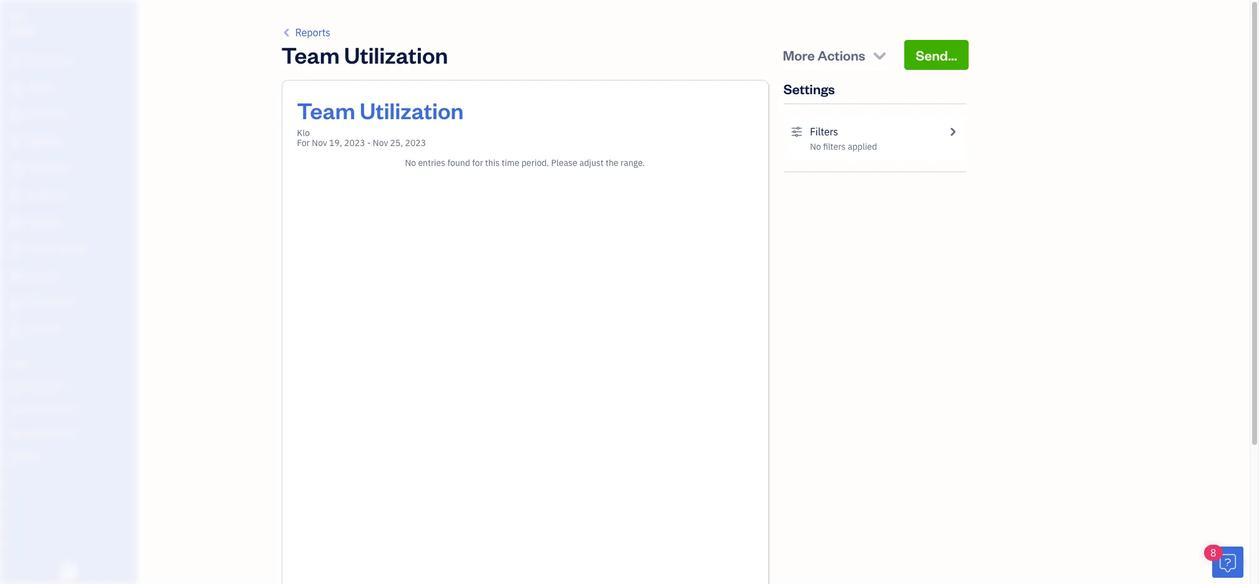 Task type: describe. For each thing, give the bounding box(es) containing it.
no filters applied
[[810, 141, 878, 152]]

team utilization klo for nov 19, 2023 - nov 25, 2023
[[297, 96, 464, 149]]

resource center badge image
[[1213, 547, 1244, 579]]

items and services link
[[3, 400, 134, 422]]

settings inside main 'element'
[[9, 452, 38, 462]]

chart image
[[8, 297, 23, 310]]

for
[[472, 157, 483, 169]]

estimate image
[[8, 109, 23, 122]]

send…
[[916, 46, 958, 64]]

team members
[[9, 382, 64, 392]]

period.
[[522, 157, 549, 169]]

2 2023 from the left
[[405, 137, 426, 149]]

bank connections
[[9, 429, 73, 439]]

utilization for team utilization klo for nov 19, 2023 - nov 25, 2023
[[360, 96, 464, 125]]

utilization for team utilization
[[344, 40, 448, 69]]

bank connections link
[[3, 423, 134, 445]]

more
[[783, 46, 815, 64]]

8 button
[[1205, 546, 1244, 579]]

timer image
[[8, 244, 23, 256]]

klo inside team utilization klo for nov 19, 2023 - nov 25, 2023
[[297, 127, 310, 139]]

members
[[31, 382, 64, 392]]

owner
[[10, 25, 35, 35]]

settings link
[[3, 446, 134, 468]]

connections
[[29, 429, 73, 439]]

team utilization
[[282, 40, 448, 69]]

more actions button
[[772, 40, 900, 70]]

freshbooks image
[[59, 565, 79, 580]]

-
[[367, 137, 371, 149]]

chevrondown image
[[872, 46, 889, 64]]

actions
[[818, 46, 866, 64]]

no for no filters applied
[[810, 141, 822, 152]]

payment image
[[8, 163, 23, 176]]

send… button
[[905, 40, 969, 70]]

apps link
[[3, 354, 134, 376]]

and
[[30, 406, 43, 416]]

range.
[[621, 157, 645, 169]]

client image
[[8, 82, 23, 95]]

chevronright image
[[947, 124, 959, 139]]

no entries found for this time period. please adjust the range.
[[405, 157, 645, 169]]

dashboard image
[[8, 56, 23, 68]]

klo inside klo owner
[[10, 11, 23, 23]]

found
[[448, 157, 470, 169]]



Task type: locate. For each thing, give the bounding box(es) containing it.
team up "items"
[[9, 382, 29, 392]]

team members link
[[3, 377, 134, 399]]

for
[[297, 137, 310, 149]]

invoice image
[[8, 136, 23, 149]]

1 2023 from the left
[[344, 137, 365, 149]]

1 vertical spatial utilization
[[360, 96, 464, 125]]

klo up "owner" at the left of page
[[10, 11, 23, 23]]

1 horizontal spatial no
[[810, 141, 822, 152]]

entries
[[418, 157, 446, 169]]

bank
[[9, 429, 27, 439]]

team inside team utilization klo for nov 19, 2023 - nov 25, 2023
[[297, 96, 356, 125]]

nov right for
[[312, 137, 327, 149]]

2 vertical spatial team
[[9, 382, 29, 392]]

no
[[810, 141, 822, 152], [405, 157, 416, 169]]

2023
[[344, 137, 365, 149], [405, 137, 426, 149]]

2023 left -
[[344, 137, 365, 149]]

0 horizontal spatial settings
[[9, 452, 38, 462]]

team for team utilization klo for nov 19, 2023 - nov 25, 2023
[[297, 96, 356, 125]]

settings
[[784, 80, 835, 97], [9, 452, 38, 462]]

this
[[485, 157, 500, 169]]

1 horizontal spatial 2023
[[405, 137, 426, 149]]

klo left 19,
[[297, 127, 310, 139]]

team for team utilization
[[282, 40, 340, 69]]

filters
[[810, 126, 839, 138]]

25,
[[390, 137, 403, 149]]

settings image
[[791, 124, 803, 139]]

no left entries
[[405, 157, 416, 169]]

more actions
[[783, 46, 866, 64]]

team up 19,
[[297, 96, 356, 125]]

1 horizontal spatial settings
[[784, 80, 835, 97]]

0 horizontal spatial nov
[[312, 137, 327, 149]]

2 nov from the left
[[373, 137, 388, 149]]

team for team members
[[9, 382, 29, 392]]

settings down more
[[784, 80, 835, 97]]

1 horizontal spatial nov
[[373, 137, 388, 149]]

0 horizontal spatial 2023
[[344, 137, 365, 149]]

time
[[502, 157, 520, 169]]

1 nov from the left
[[312, 137, 327, 149]]

nov right -
[[373, 137, 388, 149]]

1 vertical spatial klo
[[297, 127, 310, 139]]

0 vertical spatial settings
[[784, 80, 835, 97]]

0 vertical spatial no
[[810, 141, 822, 152]]

team
[[282, 40, 340, 69], [297, 96, 356, 125], [9, 382, 29, 392]]

2023 right 25,
[[405, 137, 426, 149]]

reports button
[[282, 25, 331, 40]]

apps
[[9, 359, 28, 369]]

0 horizontal spatial klo
[[10, 11, 23, 23]]

main element
[[0, 0, 169, 585]]

klo owner
[[10, 11, 35, 35]]

1 horizontal spatial klo
[[297, 127, 310, 139]]

klo
[[10, 11, 23, 23], [297, 127, 310, 139]]

no for no entries found for this time period. please adjust the range.
[[405, 157, 416, 169]]

report image
[[8, 324, 23, 337]]

chevronleft image
[[282, 25, 293, 40]]

19,
[[329, 137, 342, 149]]

please
[[551, 157, 578, 169]]

the
[[606, 157, 619, 169]]

applied
[[848, 141, 878, 152]]

0 vertical spatial team
[[282, 40, 340, 69]]

items
[[9, 406, 29, 416]]

0 horizontal spatial no
[[405, 157, 416, 169]]

team down reports
[[282, 40, 340, 69]]

nov
[[312, 137, 327, 149], [373, 137, 388, 149]]

team inside main 'element'
[[9, 382, 29, 392]]

1 vertical spatial no
[[405, 157, 416, 169]]

project image
[[8, 217, 23, 229]]

adjust
[[580, 157, 604, 169]]

0 vertical spatial klo
[[10, 11, 23, 23]]

settings down bank at bottom left
[[9, 452, 38, 462]]

utilization
[[344, 40, 448, 69], [360, 96, 464, 125]]

filters
[[824, 141, 846, 152]]

expense image
[[8, 190, 23, 202]]

1 vertical spatial team
[[297, 96, 356, 125]]

no down filters
[[810, 141, 822, 152]]

0 vertical spatial utilization
[[344, 40, 448, 69]]

items and services
[[9, 406, 75, 416]]

services
[[45, 406, 75, 416]]

money image
[[8, 271, 23, 283]]

8
[[1211, 547, 1217, 560]]

1 vertical spatial settings
[[9, 452, 38, 462]]

reports
[[295, 26, 331, 39]]

utilization inside team utilization klo for nov 19, 2023 - nov 25, 2023
[[360, 96, 464, 125]]



Task type: vqa. For each thing, say whether or not it's contained in the screenshot.
Team Utilization at left top
yes



